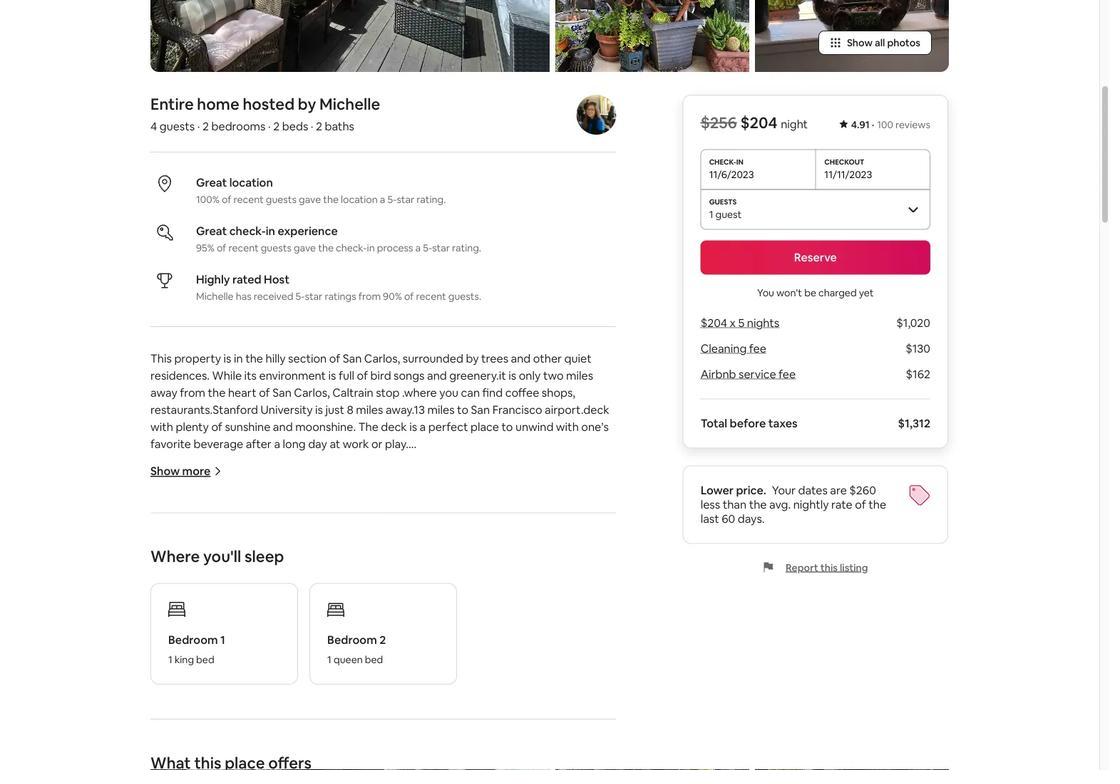 Task type: locate. For each thing, give the bounding box(es) containing it.
the up its
[[245, 351, 263, 366]]

guests up experience
[[266, 193, 297, 206]]

plenty
[[176, 420, 209, 434]]

with up favorite
[[150, 420, 173, 434]]

bed inside bedroom 1 1 king bed
[[196, 654, 214, 667]]

great inside great location 100% of recent guests gave the location a 5-star rating.
[[196, 175, 227, 190]]

entire home hosted by michelle 4 guests · 2 bedrooms · 2 beds · 2 baths
[[150, 94, 380, 133]]

2 bedroom from the left
[[327, 633, 377, 647]]

5- right "received"
[[296, 290, 305, 303]]

queen
[[334, 654, 363, 667]]

1 vertical spatial 5-
[[423, 242, 432, 255]]

2 · from the left
[[197, 119, 200, 133]]

5- inside great location 100% of recent guests gave the location a 5-star rating.
[[387, 193, 397, 206]]

·
[[872, 118, 874, 131], [197, 119, 200, 133], [268, 119, 271, 133], [311, 119, 313, 133]]

1 horizontal spatial carlos,
[[364, 351, 400, 366]]

5- up the process
[[387, 193, 397, 206]]

0 horizontal spatial star
[[305, 290, 322, 303]]

2 vertical spatial recent
[[416, 290, 446, 303]]

of inside highly rated host michelle has received 5-star ratings from 90% of recent guests.
[[404, 290, 414, 303]]

0 vertical spatial show
[[847, 36, 873, 49]]

5- inside great check-in experience 95% of recent guests gave the check-in process a 5-star rating.
[[423, 242, 432, 255]]

0 horizontal spatial with
[[150, 420, 173, 434]]

4 · from the left
[[311, 119, 313, 133]]

check- up highly rated host michelle has received 5-star ratings from 90% of recent guests.
[[336, 242, 367, 255]]

0 vertical spatial to
[[457, 402, 468, 417]]

2 great from the top
[[196, 223, 227, 238]]

0 horizontal spatial fee
[[749, 341, 766, 356]]

0 horizontal spatial from
[[180, 385, 205, 400]]

1 vertical spatial guests
[[266, 193, 297, 206]]

.where
[[402, 385, 437, 400]]

0 horizontal spatial in
[[234, 351, 243, 366]]

a down away.13
[[420, 420, 426, 434]]

0 vertical spatial star
[[397, 193, 414, 206]]

rating. inside great location 100% of recent guests gave the location a 5-star rating.
[[417, 193, 446, 206]]

night
[[781, 117, 808, 132]]

recent right 100%
[[233, 193, 264, 206]]

of up 'full'
[[329, 351, 340, 366]]

in up while
[[234, 351, 243, 366]]

1 great from the top
[[196, 175, 227, 190]]

recent inside great location 100% of recent guests gave the location a 5-star rating.
[[233, 193, 264, 206]]

quiet and private home in a woodsy setting image 3 image
[[555, 0, 749, 72]]

0 horizontal spatial show
[[150, 464, 180, 479]]

2 horizontal spatial star
[[432, 242, 450, 255]]

cleaning fee button
[[701, 341, 766, 356]]

is down away.13
[[409, 420, 417, 434]]

1 horizontal spatial miles
[[427, 402, 455, 417]]

and down surrounded
[[427, 368, 447, 383]]

perfect
[[428, 420, 468, 434]]

from up 'restaurants.stanford'
[[180, 385, 205, 400]]

1 vertical spatial great
[[196, 223, 227, 238]]

one's
[[581, 420, 609, 434]]

0 vertical spatial carlos,
[[364, 351, 400, 366]]

1 horizontal spatial rating.
[[452, 242, 481, 255]]

san up place on the bottom left of the page
[[471, 402, 490, 417]]

san up 'full'
[[343, 351, 362, 366]]

full
[[339, 368, 354, 383]]

3 · from the left
[[268, 119, 271, 133]]

a inside great check-in experience 95% of recent guests gave the check-in process a 5-star rating.
[[415, 242, 421, 255]]

a right the process
[[415, 242, 421, 255]]

bedroom inside 'bedroom 2 1 queen bed'
[[327, 633, 377, 647]]

reviews
[[895, 118, 930, 131]]

1 vertical spatial check-
[[336, 242, 367, 255]]

0 vertical spatial great
[[196, 175, 227, 190]]

0 horizontal spatial bed
[[196, 654, 214, 667]]

2 horizontal spatial miles
[[566, 368, 593, 383]]

guests up host at the top of page
[[261, 242, 292, 255]]

0 horizontal spatial san
[[272, 385, 291, 400]]

bedroom for bedroom 2
[[327, 633, 377, 647]]

airbnb service fee
[[701, 367, 796, 382]]

guests down "entire"
[[160, 119, 195, 133]]

its
[[244, 368, 257, 383]]

show down favorite
[[150, 464, 180, 479]]

reserve
[[794, 250, 837, 265]]

1 vertical spatial from
[[180, 385, 205, 400]]

carlos, down environment
[[294, 385, 330, 400]]

highly
[[196, 272, 230, 287]]

of right 90%
[[404, 290, 414, 303]]

1 horizontal spatial to
[[502, 420, 513, 434]]

in
[[266, 223, 275, 238], [367, 242, 375, 255], [234, 351, 243, 366]]

fee right service
[[779, 367, 796, 382]]

at
[[330, 437, 340, 451]]

1 vertical spatial show
[[150, 464, 180, 479]]

1 with from the left
[[150, 420, 173, 434]]

0 vertical spatial recent
[[233, 193, 264, 206]]

1 bedroom from the left
[[168, 633, 218, 647]]

gave down experience
[[294, 242, 316, 255]]

recent up rated
[[228, 242, 259, 255]]

airport.deck
[[545, 402, 609, 417]]

recent inside highly rated host michelle has received 5-star ratings from 90% of recent guests.
[[416, 290, 446, 303]]

learn more about the host, michelle. image
[[576, 95, 616, 135], [576, 95, 616, 135]]

a
[[380, 193, 385, 206], [415, 242, 421, 255], [420, 420, 426, 434], [274, 437, 280, 451]]

bed right the queen
[[365, 654, 383, 667]]

from left 90%
[[358, 290, 381, 303]]

0 vertical spatial guests
[[160, 119, 195, 133]]

· down the hosted
[[268, 119, 271, 133]]

1 vertical spatial gave
[[294, 242, 316, 255]]

of right the 95%
[[217, 242, 226, 255]]

guests for home
[[160, 119, 195, 133]]

rate
[[831, 498, 852, 512]]

only
[[519, 368, 541, 383]]

listing
[[840, 561, 868, 574]]

1 bed from the left
[[196, 654, 214, 667]]

this
[[820, 561, 838, 574]]

fee up service
[[749, 341, 766, 356]]

of right 100%
[[222, 193, 231, 206]]

recent left guests.
[[416, 290, 446, 303]]

bedroom for bedroom 1
[[168, 633, 218, 647]]

0 vertical spatial rating.
[[417, 193, 446, 206]]

1 horizontal spatial and
[[427, 368, 447, 383]]

carlos, up bird
[[364, 351, 400, 366]]

while
[[212, 368, 242, 383]]

hosted
[[243, 94, 295, 114]]

0 horizontal spatial and
[[273, 420, 293, 434]]

1 horizontal spatial with
[[556, 420, 579, 434]]

of inside great location 100% of recent guests gave the location a 5-star rating.
[[222, 193, 231, 206]]

1 vertical spatial recent
[[228, 242, 259, 255]]

2 bed from the left
[[365, 654, 383, 667]]

san up university
[[272, 385, 291, 400]]

total before taxes
[[701, 416, 798, 431]]

5- inside highly rated host michelle has received 5-star ratings from 90% of recent guests.
[[296, 290, 305, 303]]

photos
[[887, 36, 920, 49]]

bedroom inside bedroom 1 1 king bed
[[168, 633, 218, 647]]

guests
[[160, 119, 195, 133], [266, 193, 297, 206], [261, 242, 292, 255]]

entire
[[150, 94, 194, 114]]

after
[[246, 437, 272, 451]]

of inside great check-in experience 95% of recent guests gave the check-in process a 5-star rating.
[[217, 242, 226, 255]]

rating. inside great check-in experience 95% of recent guests gave the check-in process a 5-star rating.
[[452, 242, 481, 255]]

service
[[739, 367, 776, 382]]

0 vertical spatial gave
[[299, 193, 321, 206]]

$204 x 5 nights
[[701, 316, 779, 330]]

received
[[254, 290, 293, 303]]

the up experience
[[323, 193, 339, 206]]

king
[[175, 654, 194, 667]]

· right beds
[[311, 119, 313, 133]]

the down experience
[[318, 242, 334, 255]]

1 horizontal spatial check-
[[336, 242, 367, 255]]

great location 100% of recent guests gave the location a 5-star rating.
[[196, 175, 446, 206]]

and up only
[[511, 351, 531, 366]]

0 horizontal spatial 5-
[[296, 290, 305, 303]]

$1,312
[[898, 416, 930, 431]]

reserve button
[[701, 241, 930, 275]]

gave up experience
[[299, 193, 321, 206]]

check- up rated
[[229, 223, 266, 238]]

0 vertical spatial from
[[358, 290, 381, 303]]

0 horizontal spatial bedroom
[[168, 633, 218, 647]]

great up 100%
[[196, 175, 227, 190]]

5- right the process
[[423, 242, 432, 255]]

rating.
[[417, 193, 446, 206], [452, 242, 481, 255]]

star left ratings
[[305, 290, 322, 303]]

bed inside 'bedroom 2 1 queen bed'
[[365, 654, 383, 667]]

star right the process
[[432, 242, 450, 255]]

0 vertical spatial location
[[229, 175, 273, 190]]

miles up the
[[356, 402, 383, 417]]

star up the process
[[397, 193, 414, 206]]

bedroom 2 1 queen bed
[[327, 633, 386, 667]]

star inside highly rated host michelle has received 5-star ratings from 90% of recent guests.
[[305, 290, 322, 303]]

· left '100'
[[872, 118, 874, 131]]

show for show more
[[150, 464, 180, 479]]

2 horizontal spatial san
[[471, 402, 490, 417]]

quiet
[[564, 351, 592, 366]]

bed for 2
[[365, 654, 383, 667]]

to down can
[[457, 402, 468, 417]]

1 vertical spatial and
[[427, 368, 447, 383]]

recent
[[233, 193, 264, 206], [228, 242, 259, 255], [416, 290, 446, 303]]

or
[[371, 437, 382, 451]]

residences.
[[150, 368, 210, 383]]

11/11/2023
[[824, 168, 872, 181]]

1 horizontal spatial bedroom
[[327, 633, 377, 647]]

4.91
[[851, 118, 870, 131]]

show all photos button
[[818, 31, 932, 55]]

2 horizontal spatial 5-
[[423, 242, 432, 255]]

0 horizontal spatial $204
[[701, 316, 727, 330]]

beds
[[282, 119, 308, 133]]

0 horizontal spatial check-
[[229, 223, 266, 238]]

a inside great location 100% of recent guests gave the location a 5-star rating.
[[380, 193, 385, 206]]

0 horizontal spatial to
[[457, 402, 468, 417]]

of
[[222, 193, 231, 206], [217, 242, 226, 255], [404, 290, 414, 303], [329, 351, 340, 366], [357, 368, 368, 383], [259, 385, 270, 400], [211, 420, 222, 434], [855, 498, 866, 512]]

· down home
[[197, 119, 200, 133]]

of inside your dates are $260 less than the avg. nightly rate of the last 60 days.
[[855, 498, 866, 512]]

great up the 95%
[[196, 223, 227, 238]]

show more
[[150, 464, 211, 479]]

with down airport.deck
[[556, 420, 579, 434]]

hilly
[[266, 351, 286, 366]]

bedroom up the queen
[[327, 633, 377, 647]]

2 vertical spatial in
[[234, 351, 243, 366]]

of right rate
[[855, 498, 866, 512]]

1 horizontal spatial 5-
[[387, 193, 397, 206]]

in left experience
[[266, 223, 275, 238]]

you won't be charged yet
[[757, 286, 874, 299]]

guests inside entire home hosted by michelle 4 guests · 2 bedrooms · 2 beds · 2 baths
[[160, 119, 195, 133]]

in left the process
[[367, 242, 375, 255]]

2 vertical spatial 5-
[[296, 290, 305, 303]]

2 vertical spatial guests
[[261, 242, 292, 255]]

location down bedrooms
[[229, 175, 273, 190]]

1 horizontal spatial from
[[358, 290, 381, 303]]

avg.
[[769, 498, 791, 512]]

and down university
[[273, 420, 293, 434]]

more
[[182, 464, 211, 479]]

fee
[[749, 341, 766, 356], [779, 367, 796, 382]]

bed
[[196, 654, 214, 667], [365, 654, 383, 667]]

1 horizontal spatial san
[[343, 351, 362, 366]]

section
[[288, 351, 327, 366]]

1 horizontal spatial star
[[397, 193, 414, 206]]

to down francisco
[[502, 420, 513, 434]]

0 vertical spatial 5-
[[387, 193, 397, 206]]

100
[[877, 118, 893, 131]]

miles up perfect
[[427, 402, 455, 417]]

great inside great check-in experience 95% of recent guests gave the check-in process a 5-star rating.
[[196, 223, 227, 238]]

1 horizontal spatial $204
[[740, 113, 777, 133]]

favorite
[[150, 437, 191, 451]]

university
[[261, 402, 313, 417]]

great for great check-in experience
[[196, 223, 227, 238]]

1 vertical spatial in
[[367, 242, 375, 255]]

1 vertical spatial location
[[341, 193, 378, 206]]

2 horizontal spatial and
[[511, 351, 531, 366]]

1 horizontal spatial fee
[[779, 367, 796, 382]]

with
[[150, 420, 173, 434], [556, 420, 579, 434]]

show inside button
[[847, 36, 873, 49]]

1 vertical spatial fee
[[779, 367, 796, 382]]

bed right 'king'
[[196, 654, 214, 667]]

all
[[875, 36, 885, 49]]

2 vertical spatial star
[[305, 290, 322, 303]]

0 horizontal spatial rating.
[[417, 193, 446, 206]]

miles down 'quiet'
[[566, 368, 593, 383]]

work
[[343, 437, 369, 451]]

bird
[[370, 368, 391, 383]]

1 horizontal spatial show
[[847, 36, 873, 49]]

$204 left night at the top right of the page
[[740, 113, 777, 133]]

bedroom up 'king'
[[168, 633, 218, 647]]

5-
[[387, 193, 397, 206], [423, 242, 432, 255], [296, 290, 305, 303]]

surrounded
[[403, 351, 463, 366]]

guests inside great location 100% of recent guests gave the location a 5-star rating.
[[266, 193, 297, 206]]

unwind
[[515, 420, 553, 434]]

0 vertical spatial in
[[266, 223, 275, 238]]

1 horizontal spatial bed
[[365, 654, 383, 667]]

0 horizontal spatial carlos,
[[294, 385, 330, 400]]

a up the process
[[380, 193, 385, 206]]

of right heart
[[259, 385, 270, 400]]

shops,
[[542, 385, 575, 400]]

other
[[533, 351, 562, 366]]

show left all
[[847, 36, 873, 49]]

$204 left x in the top of the page
[[701, 316, 727, 330]]

1 vertical spatial star
[[432, 242, 450, 255]]

0 vertical spatial and
[[511, 351, 531, 366]]

heart
[[228, 385, 256, 400]]

play.
[[385, 437, 408, 451]]

1 vertical spatial rating.
[[452, 242, 481, 255]]

yet
[[859, 286, 874, 299]]

location up great check-in experience 95% of recent guests gave the check-in process a 5-star rating.
[[341, 193, 378, 206]]

show
[[847, 36, 873, 49], [150, 464, 180, 479]]

to
[[457, 402, 468, 417], [502, 420, 513, 434]]

1 guest button
[[701, 189, 930, 229]]



Task type: describe. For each thing, give the bounding box(es) containing it.
property
[[174, 351, 221, 366]]

1 vertical spatial san
[[272, 385, 291, 400]]

baths
[[325, 119, 354, 133]]

won't
[[776, 286, 802, 299]]

rated
[[232, 272, 261, 287]]

bed for 1
[[196, 654, 214, 667]]

2 vertical spatial san
[[471, 402, 490, 417]]

report this listing
[[786, 561, 868, 574]]

this property is in the hilly section of san carlos, surrounded by trees and other quiet residences. while its environment is full of bird songs and greenery.it is only two miles away from the heart of san carlos, caltrain stop .where you can find coffee shops, restaurants.stanford university is just 8 miles away.13 miles to san francisco airport.deck with plenty of sunshine and moonshine. the deck is a perfect place to unwind with one's favorite beverage after a long day at work or play.
[[150, 351, 612, 451]]

show all photos
[[847, 36, 920, 49]]

gave inside great location 100% of recent guests gave the location a 5-star rating.
[[299, 193, 321, 206]]

the inside great check-in experience 95% of recent guests gave the check-in process a 5-star rating.
[[318, 242, 334, 255]]

4
[[150, 119, 157, 133]]

than
[[723, 498, 747, 512]]

away
[[150, 385, 177, 400]]

the down while
[[208, 385, 226, 400]]

price.
[[736, 483, 766, 498]]

just
[[325, 402, 344, 417]]

from inside highly rated host michelle has received 5-star ratings from 90% of recent guests.
[[358, 290, 381, 303]]

charged
[[818, 286, 857, 299]]

of up beverage on the left of page
[[211, 420, 222, 434]]

2 inside 'bedroom 2 1 queen bed'
[[379, 633, 386, 647]]

two
[[543, 368, 564, 383]]

your dates are $260 less than the avg. nightly rate of the last 60 days.
[[701, 483, 886, 526]]

5
[[738, 316, 744, 330]]

1 guest
[[709, 208, 742, 221]]

where you'll sleep
[[150, 547, 284, 567]]

show for show all photos
[[847, 36, 873, 49]]

your
[[772, 483, 796, 498]]

before
[[730, 416, 766, 431]]

songs
[[394, 368, 425, 383]]

90%
[[383, 290, 402, 303]]

from inside this property is in the hilly section of san carlos, surrounded by trees and other quiet residences. while its environment is full of bird songs and greenery.it is only two miles away from the heart of san carlos, caltrain stop .where you can find coffee shops, restaurants.stanford university is just 8 miles away.13 miles to san francisco airport.deck with plenty of sunshine and moonshine. the deck is a perfect place to unwind with one's favorite beverage after a long day at work or play.
[[180, 385, 205, 400]]

0 vertical spatial $204
[[740, 113, 777, 133]]

quiet and private home in a woodsy setting image 1 image
[[150, 0, 550, 72]]

process
[[377, 242, 413, 255]]

dates
[[798, 483, 828, 498]]

guests for location
[[266, 193, 297, 206]]

report
[[786, 561, 818, 574]]

$204 x 5 nights button
[[701, 316, 779, 330]]

1 horizontal spatial location
[[341, 193, 378, 206]]

star inside great location 100% of recent guests gave the location a 5-star rating.
[[397, 193, 414, 206]]

moonshine.
[[295, 420, 356, 434]]

1 inside 'bedroom 2 1 queen bed'
[[327, 654, 331, 667]]

long
[[283, 437, 306, 451]]

recent inside great check-in experience 95% of recent guests gave the check-in process a 5-star rating.
[[228, 242, 259, 255]]

1 · from the left
[[872, 118, 874, 131]]

of right 'full'
[[357, 368, 368, 383]]

lower
[[701, 483, 734, 498]]

1 vertical spatial to
[[502, 420, 513, 434]]

days.
[[738, 512, 765, 526]]

experience
[[278, 223, 338, 238]]

1 horizontal spatial in
[[266, 223, 275, 238]]

highly rated host michelle has received 5-star ratings from 90% of recent guests.
[[196, 272, 481, 303]]

sunshine
[[225, 420, 270, 434]]

lower price.
[[701, 483, 766, 498]]

$1,020
[[896, 316, 930, 330]]

be
[[804, 286, 816, 299]]

bedrooms
[[211, 119, 265, 133]]

report this listing button
[[763, 561, 868, 574]]

1 vertical spatial carlos,
[[294, 385, 330, 400]]

has
[[236, 290, 251, 303]]

0 vertical spatial check-
[[229, 223, 266, 238]]

2 horizontal spatial in
[[367, 242, 375, 255]]

2 vertical spatial and
[[273, 420, 293, 434]]

away.13
[[386, 402, 425, 417]]

guests.
[[448, 290, 481, 303]]

0 vertical spatial san
[[343, 351, 362, 366]]

stop
[[376, 385, 400, 400]]

8
[[347, 402, 353, 417]]

guests inside great check-in experience 95% of recent guests gave the check-in process a 5-star rating.
[[261, 242, 292, 255]]

is left 'full'
[[328, 368, 336, 383]]

star inside great check-in experience 95% of recent guests gave the check-in process a 5-star rating.
[[432, 242, 450, 255]]

95%
[[196, 242, 214, 255]]

taxes
[[768, 416, 798, 431]]

0 vertical spatial fee
[[749, 341, 766, 356]]

nightly
[[793, 498, 829, 512]]

2 with from the left
[[556, 420, 579, 434]]

100%
[[196, 193, 219, 206]]

airbnb service fee button
[[701, 367, 796, 382]]

great check-in experience 95% of recent guests gave the check-in process a 5-star rating.
[[196, 223, 481, 255]]

0 horizontal spatial miles
[[356, 402, 383, 417]]

bedroom 1 1 king bed
[[168, 633, 225, 667]]

is up while
[[224, 351, 231, 366]]

greenery.it
[[449, 368, 506, 383]]

beverage
[[194, 437, 243, 451]]

great for great location
[[196, 175, 227, 190]]

the
[[358, 420, 378, 434]]

can
[[461, 385, 480, 400]]

coffee
[[505, 385, 539, 400]]

quiet and private home in a woodsy setting image 5 image
[[755, 0, 949, 72]]

60
[[722, 512, 735, 526]]

is left only
[[509, 368, 516, 383]]

the right rate
[[868, 498, 886, 512]]

1 vertical spatial $204
[[701, 316, 727, 330]]

a left 'long'
[[274, 437, 280, 451]]

in inside this property is in the hilly section of san carlos, surrounded by trees and other quiet residences. while its environment is full of bird songs and greenery.it is only two miles away from the heart of san carlos, caltrain stop .where you can find coffee shops, restaurants.stanford university is just 8 miles away.13 miles to san francisco airport.deck with plenty of sunshine and moonshine. the deck is a perfect place to unwind with one's favorite beverage after a long day at work or play.
[[234, 351, 243, 366]]

find
[[482, 385, 503, 400]]

1 inside 1 guest dropdown button
[[709, 208, 713, 221]]

gave inside great check-in experience 95% of recent guests gave the check-in process a 5-star rating.
[[294, 242, 316, 255]]

is left 'just'
[[315, 402, 323, 417]]

less
[[701, 498, 720, 512]]

are
[[830, 483, 847, 498]]

day
[[308, 437, 327, 451]]

restaurants.stanford
[[150, 402, 258, 417]]

nights
[[747, 316, 779, 330]]

michelle
[[196, 290, 234, 303]]

where
[[150, 547, 200, 567]]

$162
[[906, 367, 930, 382]]

the left avg.
[[749, 498, 767, 512]]

$130
[[906, 341, 930, 356]]

guest
[[715, 208, 742, 221]]

0 horizontal spatial location
[[229, 175, 273, 190]]

cleaning
[[701, 341, 747, 356]]

the inside great location 100% of recent guests gave the location a 5-star rating.
[[323, 193, 339, 206]]



Task type: vqa. For each thing, say whether or not it's contained in the screenshot.


